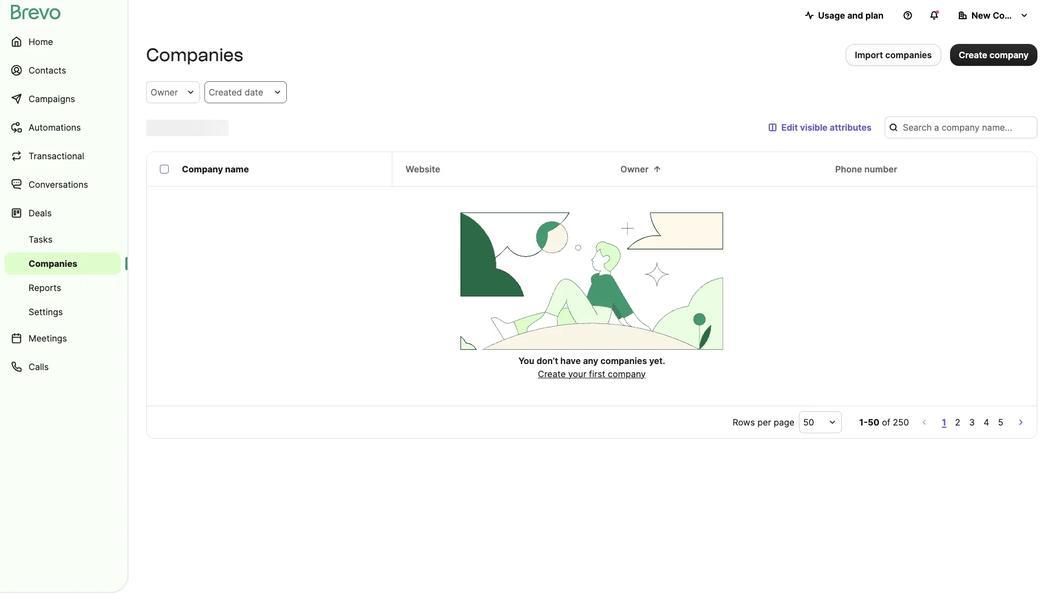 Task type: describe. For each thing, give the bounding box(es) containing it.
created date button
[[204, 81, 287, 103]]

up image
[[653, 165, 662, 174]]

you don't have any companies yet. create your first company
[[518, 355, 665, 379]]

250
[[893, 417, 909, 428]]

4 button
[[981, 415, 991, 430]]

companies inside you don't have any companies yet. create your first company
[[600, 355, 647, 366]]

create company button
[[950, 44, 1038, 66]]

automations
[[29, 122, 81, 133]]

created date
[[209, 87, 263, 98]]

usage
[[818, 10, 845, 21]]

number
[[864, 164, 897, 175]]

reports
[[29, 282, 61, 293]]

date
[[245, 87, 263, 98]]

tasks link
[[4, 229, 121, 251]]

rows
[[733, 417, 755, 428]]

per
[[758, 417, 771, 428]]

conversations link
[[4, 171, 121, 198]]

of
[[882, 417, 890, 428]]

home
[[29, 36, 53, 47]]

settings
[[29, 307, 63, 318]]

first
[[589, 368, 605, 379]]

create inside you don't have any companies yet. create your first company
[[538, 368, 566, 379]]

2 button
[[953, 415, 963, 430]]

1 vertical spatial owner
[[620, 164, 649, 175]]

name
[[225, 164, 249, 175]]

usage and plan
[[818, 10, 884, 21]]

transactional link
[[4, 143, 121, 169]]

yet.
[[649, 355, 665, 366]]

2
[[955, 417, 960, 428]]

50 inside popup button
[[803, 417, 814, 428]]

new company
[[972, 10, 1033, 21]]

edit
[[781, 122, 798, 133]]

calls link
[[4, 354, 121, 380]]

import companies
[[855, 49, 932, 60]]

meetings link
[[4, 325, 121, 352]]

you
[[518, 355, 534, 366]]

home link
[[4, 29, 121, 55]]

1-
[[859, 417, 868, 428]]

5 button
[[996, 415, 1006, 430]]

attributes
[[830, 122, 872, 133]]

phone number
[[835, 164, 897, 175]]

settings link
[[4, 301, 121, 323]]

have
[[560, 355, 581, 366]]

don't
[[537, 355, 558, 366]]

and
[[847, 10, 863, 21]]

company inside button
[[993, 10, 1033, 21]]

website
[[406, 164, 440, 175]]

contacts link
[[4, 57, 121, 84]]

1 button
[[940, 415, 949, 430]]

campaigns
[[29, 93, 75, 104]]



Task type: vqa. For each thing, say whether or not it's contained in the screenshot.
the topmost address
no



Task type: locate. For each thing, give the bounding box(es) containing it.
company
[[993, 10, 1033, 21], [182, 164, 223, 175]]

company right first
[[608, 368, 646, 379]]

companies right the import
[[885, 49, 932, 60]]

new
[[972, 10, 991, 21]]

companies
[[885, 49, 932, 60], [600, 355, 647, 366]]

transactional
[[29, 151, 84, 162]]

1 vertical spatial companies
[[600, 355, 647, 366]]

page
[[774, 417, 795, 428]]

deals link
[[4, 200, 121, 226]]

0 vertical spatial owner
[[151, 87, 178, 98]]

create
[[959, 49, 987, 60], [538, 368, 566, 379]]

1 horizontal spatial create
[[959, 49, 987, 60]]

50 right "page"
[[803, 417, 814, 428]]

deals
[[29, 208, 52, 219]]

1 vertical spatial company
[[182, 164, 223, 175]]

2 50 from the left
[[868, 417, 880, 428]]

create down new at the top of the page
[[959, 49, 987, 60]]

0 horizontal spatial create
[[538, 368, 566, 379]]

create company
[[959, 49, 1029, 60]]

1 horizontal spatial company
[[993, 10, 1033, 21]]

import companies button
[[846, 44, 941, 66]]

import
[[855, 49, 883, 60]]

edit visible attributes button
[[759, 116, 880, 138]]

companies inside button
[[885, 49, 932, 60]]

1 50 from the left
[[803, 417, 814, 428]]

50 button
[[799, 412, 842, 434]]

tasks
[[29, 234, 53, 245]]

edit visible attributes
[[781, 122, 872, 133]]

1-50 of 250
[[859, 417, 909, 428]]

company down new company
[[990, 49, 1029, 60]]

companies up 'reports'
[[29, 258, 77, 269]]

1 horizontal spatial companies
[[885, 49, 932, 60]]

0 horizontal spatial companies
[[600, 355, 647, 366]]

calls
[[29, 362, 49, 373]]

companies link
[[4, 253, 121, 275]]

0 horizontal spatial companies
[[29, 258, 77, 269]]

company name
[[182, 164, 249, 175]]

visible
[[800, 122, 828, 133]]

5
[[998, 417, 1003, 428]]

created
[[209, 87, 242, 98]]

new company button
[[950, 4, 1038, 26]]

rows per page
[[733, 417, 795, 428]]

4
[[984, 417, 989, 428]]

usage and plan button
[[796, 4, 892, 26]]

phone
[[835, 164, 862, 175]]

0 vertical spatial company
[[990, 49, 1029, 60]]

automations link
[[4, 114, 121, 141]]

3 button
[[967, 415, 977, 430]]

meetings
[[29, 333, 67, 344]]

company left name
[[182, 164, 223, 175]]

50 left of
[[868, 417, 880, 428]]

0 horizontal spatial owner
[[151, 87, 178, 98]]

owner
[[151, 87, 178, 98], [620, 164, 649, 175]]

50
[[803, 417, 814, 428], [868, 417, 880, 428]]

reports link
[[4, 277, 121, 299]]

any
[[583, 355, 598, 366]]

0 horizontal spatial company
[[182, 164, 223, 175]]

company inside create company button
[[990, 49, 1029, 60]]

1 vertical spatial companies
[[29, 258, 77, 269]]

1
[[942, 417, 946, 428]]

0 horizontal spatial company
[[608, 368, 646, 379]]

company right new at the top of the page
[[993, 10, 1033, 21]]

campaigns link
[[4, 86, 121, 112]]

0 vertical spatial company
[[993, 10, 1033, 21]]

0 vertical spatial create
[[959, 49, 987, 60]]

create inside button
[[959, 49, 987, 60]]

0 vertical spatial companies
[[146, 45, 243, 65]]

owner button
[[146, 81, 200, 103]]

company inside you don't have any companies yet. create your first company
[[608, 368, 646, 379]]

companies
[[146, 45, 243, 65], [29, 258, 77, 269]]

companies up first
[[600, 355, 647, 366]]

contacts
[[29, 65, 66, 76]]

plan
[[865, 10, 884, 21]]

1 vertical spatial company
[[608, 368, 646, 379]]

owner inside popup button
[[151, 87, 178, 98]]

your
[[568, 368, 587, 379]]

1 vertical spatial create
[[538, 368, 566, 379]]

conversations
[[29, 179, 88, 190]]

company
[[990, 49, 1029, 60], [608, 368, 646, 379]]

1 horizontal spatial owner
[[620, 164, 649, 175]]

1 horizontal spatial company
[[990, 49, 1029, 60]]

0 vertical spatial companies
[[885, 49, 932, 60]]

companies up owner popup button
[[146, 45, 243, 65]]

3
[[969, 417, 975, 428]]

0 horizontal spatial 50
[[803, 417, 814, 428]]

1 horizontal spatial 50
[[868, 417, 880, 428]]

Search a company name... search field
[[885, 116, 1038, 138]]

1 horizontal spatial companies
[[146, 45, 243, 65]]

create down don't
[[538, 368, 566, 379]]



